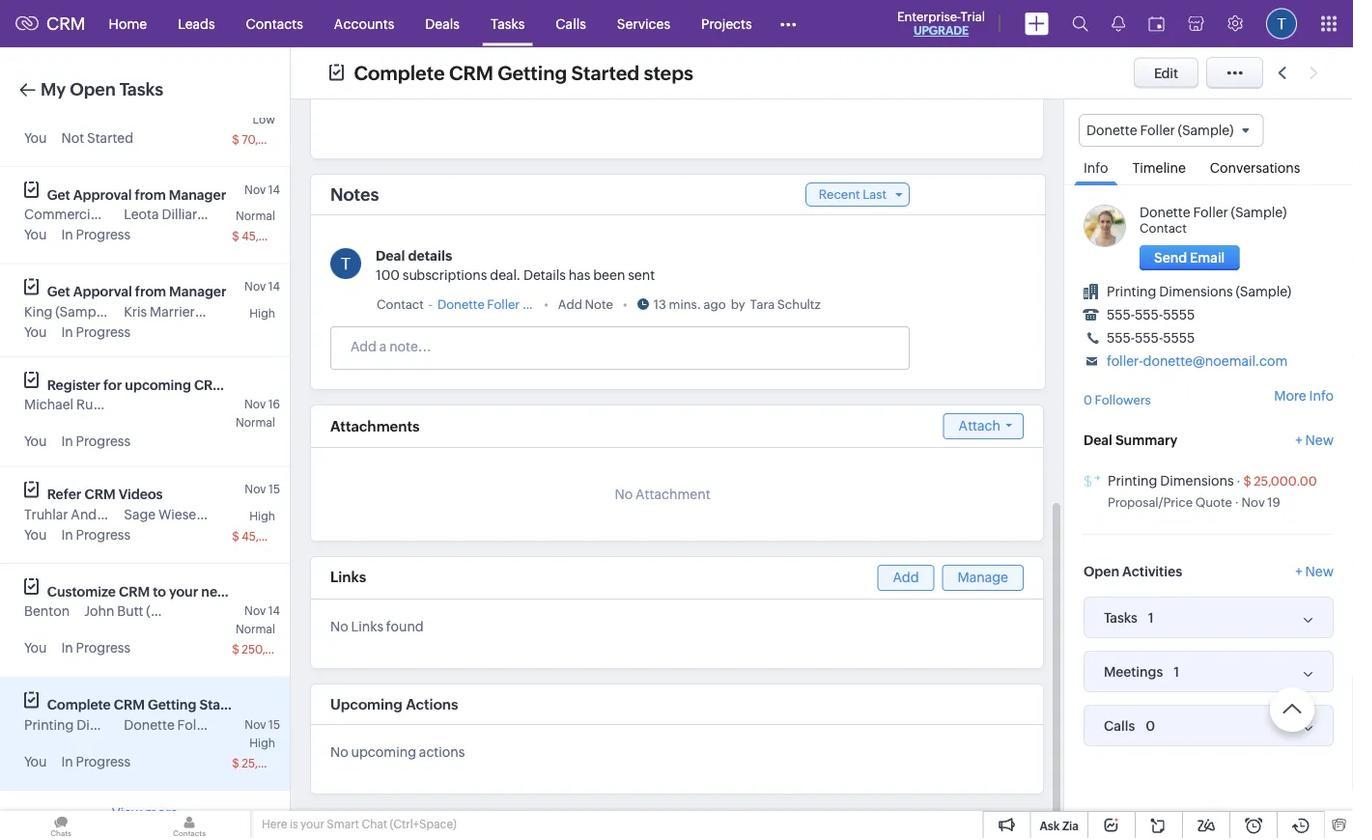 Task type: vqa. For each thing, say whether or not it's contained in the screenshot.
own
no



Task type: describe. For each thing, give the bounding box(es) containing it.
high for donette foller (sample)
[[250, 737, 275, 750]]

in progress for donette
[[61, 754, 131, 770]]

steps for complete crm getting started steps
[[644, 62, 694, 84]]

attach
[[959, 418, 1001, 434]]

edit
[[1155, 65, 1179, 81]]

(sample) right dilliard
[[208, 207, 264, 222]]

timeline link
[[1123, 147, 1196, 185]]

upcoming actions
[[331, 696, 459, 713]]

your inside customize crm to your needs nov 14
[[169, 584, 198, 600]]

foller up more
[[177, 718, 213, 733]]

projects link
[[686, 0, 768, 47]]

details
[[408, 248, 452, 264]]

marrier
[[150, 304, 195, 319]]

printing for printing dimensions (sample)
[[1108, 284, 1157, 300]]

0 horizontal spatial contact
[[377, 297, 424, 312]]

3 progress from the top
[[76, 434, 131, 449]]

progress for leota
[[76, 227, 131, 243]]

butt
[[117, 604, 144, 619]]

(sample) down nov 15
[[204, 507, 260, 522]]

14 inside customize crm to your needs nov 14
[[268, 605, 280, 618]]

2 new from the top
[[1306, 564, 1335, 580]]

not
[[61, 130, 84, 145]]

(sample) inside the michael ruta (sample) normal
[[108, 397, 164, 413]]

13
[[654, 297, 667, 312]]

crm for complete crm getting started steps
[[449, 62, 494, 84]]

attach link
[[944, 413, 1024, 440]]

0 for 0
[[1146, 719, 1156, 734]]

0 vertical spatial add
[[558, 297, 583, 312]]

create menu element
[[1014, 0, 1061, 47]]

foller inside field
[[1141, 123, 1176, 138]]

in for register for upcoming crm webinars
[[61, 434, 73, 449]]

home
[[109, 16, 147, 31]]

timeline
[[1133, 161, 1187, 176]]

and
[[71, 507, 97, 522]]

0 vertical spatial links
[[331, 569, 366, 585]]

$ 45,000.00 for leota dilliard (sample)
[[232, 230, 301, 243]]

get for get approval from manager
[[47, 187, 70, 202]]

deal for deal summary
[[1084, 433, 1113, 448]]

edit button
[[1134, 58, 1199, 88]]

details
[[524, 268, 566, 283]]

calls link
[[541, 0, 602, 47]]

contact - donette foller (sample)
[[377, 297, 574, 312]]

manager for marrier
[[169, 284, 227, 300]]

3 in progress from the top
[[61, 434, 131, 449]]

register for upcoming crm webinars nov 16
[[47, 377, 289, 411]]

donette inside donette foller (sample) contact
[[1140, 205, 1191, 221]]

proposal/price
[[1108, 496, 1194, 510]]

my open tasks
[[41, 80, 164, 100]]

needs
[[201, 584, 241, 600]]

foller inside donette foller (sample) contact
[[1194, 205, 1229, 221]]

(sample) up $ 25,000.00
[[215, 718, 271, 733]]

get apporval from manager
[[47, 284, 227, 300]]

donette foller (sample) contact
[[1140, 205, 1288, 236]]

45,000.00 for sage wieser (sample)
[[242, 530, 301, 543]]

complete crm getting started steps nov 15
[[47, 698, 285, 732]]

19
[[1268, 496, 1281, 510]]

profile image
[[1267, 8, 1298, 39]]

2 horizontal spatial tasks
[[1105, 610, 1138, 626]]

14 for leota dilliard (sample)
[[268, 183, 280, 196]]

leota
[[124, 207, 159, 222]]

meetings
[[1105, 665, 1164, 680]]

home link
[[93, 0, 162, 47]]

1 + new from the top
[[1296, 433, 1335, 448]]

1 vertical spatial links
[[351, 619, 384, 635]]

250,000.00
[[242, 644, 308, 657]]

register
[[47, 377, 101, 393]]

chats image
[[0, 812, 122, 839]]

sent
[[628, 268, 655, 283]]

70,000.00
[[242, 133, 300, 146]]

quote
[[1196, 496, 1233, 510]]

1 vertical spatial tasks
[[120, 80, 164, 100]]

getting for complete crm getting started steps nov 15
[[148, 698, 197, 713]]

0 vertical spatial donette foller (sample) link
[[1140, 205, 1288, 221]]

view
[[112, 806, 142, 821]]

king
[[24, 304, 53, 319]]

1 • from the left
[[544, 297, 549, 312]]

complete for complete crm getting started steps nov 15
[[47, 698, 111, 713]]

printing for printing dimensions · $ 25,000.00 proposal/price quote · nov 19
[[1108, 473, 1158, 489]]

been
[[594, 268, 626, 283]]

started for complete crm getting started steps nov 15
[[200, 698, 247, 713]]

Donette Foller (Sample) field
[[1079, 114, 1264, 147]]

Add a note... field
[[331, 337, 908, 356]]

in for customize crm to your needs
[[61, 641, 73, 656]]

$ 45,000.00 for sage wieser (sample)
[[232, 530, 301, 543]]

printing dimensions (sample) link
[[1108, 284, 1292, 300]]

in for get apporval from manager
[[61, 324, 73, 340]]

chat
[[362, 819, 388, 832]]

in for refer crm videos
[[61, 527, 73, 543]]

my
[[41, 80, 66, 100]]

upcoming inside register for upcoming crm webinars nov 16
[[125, 377, 191, 393]]

$ for refer crm videos
[[232, 530, 239, 543]]

foller-
[[1108, 354, 1144, 369]]

last
[[863, 187, 887, 202]]

nov inside complete crm getting started steps nov 15
[[245, 719, 266, 732]]

contacts image
[[129, 812, 250, 839]]

sage wieser (sample)
[[124, 507, 260, 522]]

leota dilliard (sample)
[[124, 207, 264, 222]]

0 followers
[[1084, 393, 1152, 408]]

you for get approval from manager
[[24, 227, 47, 243]]

crm left home "link"
[[46, 14, 86, 34]]

smart
[[327, 819, 359, 832]]

(sample) inside field
[[1179, 123, 1234, 138]]

nov 14 for leota dilliard (sample)
[[245, 183, 280, 196]]

dimensions for ·
[[1161, 473, 1235, 489]]

$ for get approval from manager
[[232, 230, 239, 243]]

crm for customize crm to your needs nov 14
[[119, 584, 150, 600]]

2 5555 from the top
[[1164, 331, 1196, 346]]

donette@noemail.com
[[1144, 354, 1288, 369]]

you for customize crm to your needs
[[24, 641, 47, 656]]

services link
[[602, 0, 686, 47]]

attachment
[[636, 487, 711, 502]]

signals element
[[1101, 0, 1137, 47]]

services
[[617, 16, 671, 31]]

1 for tasks
[[1149, 610, 1155, 626]]

0 for 0 followers
[[1084, 393, 1093, 408]]

nov up sage wieser (sample)
[[245, 483, 266, 496]]

is
[[290, 819, 298, 832]]

previous record image
[[1279, 67, 1287, 79]]

no attachment
[[615, 487, 711, 502]]

progress for kris
[[76, 324, 131, 340]]

0 horizontal spatial open
[[70, 80, 116, 100]]

in for complete crm getting started steps
[[61, 754, 73, 770]]

1 horizontal spatial your
[[301, 819, 325, 832]]

2 555-555-5555 from the top
[[1108, 331, 1196, 346]]

progress for john
[[76, 641, 131, 656]]

2 • from the left
[[623, 297, 628, 312]]

foller-donette@noemail.com link
[[1108, 354, 1288, 369]]

donette inside field
[[1087, 123, 1138, 138]]

normal for customize crm to your needs
[[236, 623, 275, 636]]

1 horizontal spatial tasks
[[491, 16, 525, 31]]

accounts link
[[319, 0, 410, 47]]

dimensions for (sample)
[[1160, 284, 1234, 300]]

followers
[[1096, 393, 1152, 408]]

1 for meetings
[[1175, 665, 1180, 680]]

apporval
[[73, 284, 132, 300]]

deal summary
[[1084, 433, 1178, 448]]

crm link
[[15, 14, 86, 34]]

$ 25,000.00
[[232, 757, 300, 770]]

videos
[[119, 487, 163, 503]]

in progress for leota
[[61, 227, 131, 243]]

progress for donette
[[76, 754, 131, 770]]

by tara schultz
[[731, 297, 821, 312]]

projects
[[702, 16, 752, 31]]

(sample) up "donette@noemail.com"
[[1236, 284, 1292, 300]]

activities
[[1123, 564, 1183, 580]]

0 vertical spatial info
[[1084, 161, 1109, 176]]

16
[[268, 398, 280, 411]]

normal for get approval from manager
[[236, 210, 275, 223]]

search image
[[1073, 15, 1089, 32]]

1 15 from the top
[[269, 483, 280, 496]]

1 truhlar from the left
[[24, 507, 68, 522]]

14 for kris marrier (sample)
[[268, 280, 280, 293]]

in progress for kris
[[61, 324, 131, 340]]

ask
[[1040, 820, 1060, 833]]

accounts
[[334, 16, 395, 31]]

13 mins. ago
[[654, 297, 726, 312]]

nov inside register for upcoming crm webinars nov 16
[[244, 398, 266, 411]]

actions
[[419, 745, 465, 760]]

summary
[[1116, 433, 1178, 448]]

nov up kris marrier (sample)
[[245, 280, 266, 293]]

conversations
[[1211, 161, 1301, 176]]

contacts link
[[231, 0, 319, 47]]

2 + new from the top
[[1296, 564, 1335, 580]]

0 horizontal spatial 25,000.00
[[242, 757, 300, 770]]

has
[[569, 268, 591, 283]]

steps for complete crm getting started steps nov 15
[[250, 698, 285, 713]]

high for kris marrier (sample)
[[250, 307, 275, 320]]

(sample) down details
[[523, 297, 574, 312]]

(sample) down apporval
[[55, 304, 111, 319]]



Task type: locate. For each thing, give the bounding box(es) containing it.
progress down "printing dimensions"
[[76, 754, 131, 770]]

15 down "16"
[[269, 483, 280, 496]]

25,000.00 up 19
[[1255, 474, 1318, 489]]

$ left 250,000.00
[[232, 644, 239, 657]]

1 vertical spatial complete
[[47, 698, 111, 713]]

contact down the timeline
[[1140, 221, 1188, 236]]

45,000.00 down nov 15
[[242, 530, 301, 543]]

3 in from the top
[[61, 434, 73, 449]]

crm
[[46, 14, 86, 34], [449, 62, 494, 84], [194, 377, 225, 393], [85, 487, 116, 503], [119, 584, 150, 600], [114, 698, 145, 713]]

calls right tasks link
[[556, 16, 586, 31]]

printing dimensions
[[24, 718, 150, 733]]

nov inside the "printing dimensions · $ 25,000.00 proposal/price quote · nov 19"
[[1242, 496, 1266, 510]]

1 vertical spatial open
[[1084, 564, 1120, 580]]

upcoming
[[331, 696, 403, 713]]

crm up "butt"
[[119, 584, 150, 600]]

tasks up complete crm getting started steps
[[491, 16, 525, 31]]

0 vertical spatial 555-555-5555
[[1108, 308, 1196, 323]]

0 horizontal spatial add
[[558, 297, 583, 312]]

michael
[[24, 397, 74, 413]]

0 vertical spatial 14
[[268, 183, 280, 196]]

(sample) down to
[[146, 604, 202, 619]]

1 vertical spatial normal
[[236, 417, 275, 430]]

1 vertical spatial 0
[[1146, 719, 1156, 734]]

(sample) down for
[[108, 397, 164, 413]]

3 14 from the top
[[268, 605, 280, 618]]

started inside complete crm getting started steps nov 15
[[200, 698, 247, 713]]

$ inside the "printing dimensions · $ 25,000.00 proposal/price quote · nov 19"
[[1244, 474, 1252, 489]]

2 vertical spatial normal
[[236, 623, 275, 636]]

$ 45,000.00 down nov 15
[[232, 530, 301, 543]]

0 vertical spatial nov 14
[[245, 183, 280, 196]]

steps down $ 250,000.00
[[250, 698, 285, 713]]

1 high from the top
[[250, 307, 275, 320]]

progress for sage
[[76, 527, 131, 543]]

2 vertical spatial 14
[[268, 605, 280, 618]]

info right more
[[1310, 388, 1335, 403]]

0 vertical spatial new
[[1306, 433, 1335, 448]]

you down michael
[[24, 434, 47, 449]]

0 vertical spatial ·
[[1237, 474, 1242, 489]]

info left the timeline
[[1084, 161, 1109, 176]]

nov down $ 70,000.00
[[245, 183, 266, 196]]

0 vertical spatial contact
[[1140, 221, 1188, 236]]

donette right - on the top of the page
[[438, 297, 485, 312]]

1 14 from the top
[[268, 183, 280, 196]]

· right quote
[[1236, 496, 1240, 510]]

found
[[386, 619, 424, 635]]

you down "printing dimensions"
[[24, 754, 47, 770]]

1 progress from the top
[[76, 227, 131, 243]]

5555 up the foller-donette@noemail.com
[[1164, 331, 1196, 346]]

2 normal from the top
[[236, 417, 275, 430]]

steps inside complete crm getting started steps nov 15
[[250, 698, 285, 713]]

25,000.00 inside the "printing dimensions · $ 25,000.00 proposal/price quote · nov 19"
[[1255, 474, 1318, 489]]

in progress
[[61, 227, 131, 243], [61, 324, 131, 340], [61, 434, 131, 449], [61, 527, 131, 543], [61, 641, 131, 656], [61, 754, 131, 770]]

0 vertical spatial tasks
[[491, 16, 525, 31]]

crm inside complete crm getting started steps nov 15
[[114, 698, 145, 713]]

calls down meetings
[[1105, 719, 1136, 734]]

0 horizontal spatial truhlar
[[24, 507, 68, 522]]

2 14 from the top
[[268, 280, 280, 293]]

2 you from the top
[[24, 227, 47, 243]]

links up no links found
[[331, 569, 366, 585]]

wieser
[[158, 507, 201, 522]]

1 in progress from the top
[[61, 227, 131, 243]]

not started
[[61, 130, 133, 145]]

donette foller (sample) link down deal.
[[438, 295, 574, 314]]

in progress down king (sample)
[[61, 324, 131, 340]]

complete for complete crm getting started steps
[[354, 62, 445, 84]]

4 progress from the top
[[76, 527, 131, 543]]

0 horizontal spatial complete
[[47, 698, 111, 713]]

1 vertical spatial 555-555-5555
[[1108, 331, 1196, 346]]

$ for complete crm getting started steps
[[232, 757, 239, 770]]

1 horizontal spatial •
[[623, 297, 628, 312]]

$ 45,000.00
[[232, 230, 301, 243], [232, 530, 301, 543]]

(sample) up timeline link
[[1179, 123, 1234, 138]]

1 vertical spatial info
[[1310, 388, 1335, 403]]

1 horizontal spatial donette foller (sample)
[[1087, 123, 1234, 138]]

1 horizontal spatial donette foller (sample) link
[[1140, 205, 1288, 221]]

1 vertical spatial high
[[250, 510, 275, 523]]

your right to
[[169, 584, 198, 600]]

1 $ 45,000.00 from the top
[[232, 230, 301, 243]]

create menu image
[[1025, 12, 1050, 35]]

1 vertical spatial deal
[[1084, 433, 1113, 448]]

0 horizontal spatial donette foller (sample) link
[[438, 295, 574, 314]]

1 vertical spatial 25,000.00
[[242, 757, 300, 770]]

ruta
[[76, 397, 105, 413]]

you down king
[[24, 324, 47, 340]]

1 horizontal spatial 0
[[1146, 719, 1156, 734]]

1 vertical spatial ·
[[1236, 496, 1240, 510]]

attachments
[[331, 418, 420, 435]]

from
[[135, 187, 166, 202], [135, 284, 166, 300]]

1 vertical spatial dimensions
[[1161, 473, 1235, 489]]

2 45,000.00 from the top
[[242, 530, 301, 543]]

get up king (sample)
[[47, 284, 70, 300]]

no left attachment
[[615, 487, 633, 502]]

6 in from the top
[[61, 754, 73, 770]]

deal details 100 subscriptions deal. details has been sent
[[376, 248, 655, 283]]

2 progress from the top
[[76, 324, 131, 340]]

recent last
[[819, 187, 887, 202]]

from up kris
[[135, 284, 166, 300]]

tasks up not started
[[120, 80, 164, 100]]

-
[[429, 297, 433, 312]]

truhlar
[[24, 507, 68, 522], [100, 507, 144, 522]]

normal down "16"
[[236, 417, 275, 430]]

1 vertical spatial new
[[1306, 564, 1335, 580]]

donette foller (sample)
[[1087, 123, 1234, 138], [124, 718, 271, 733]]

high down nov 15
[[250, 510, 275, 523]]

+ new link
[[1296, 433, 1335, 458]]

0 vertical spatial dimensions
[[1160, 284, 1234, 300]]

nov inside customize crm to your needs nov 14
[[245, 605, 266, 618]]

1 horizontal spatial 25,000.00
[[1255, 474, 1318, 489]]

1 vertical spatial getting
[[148, 698, 197, 713]]

view more
[[112, 806, 178, 821]]

printing for printing dimensions
[[24, 718, 74, 733]]

mins.
[[669, 297, 702, 312]]

1 nov 14 from the top
[[245, 183, 280, 196]]

webinars
[[228, 377, 289, 393]]

1 vertical spatial 14
[[268, 280, 280, 293]]

2 in from the top
[[61, 324, 73, 340]]

1 45,000.00 from the top
[[242, 230, 301, 243]]

1 vertical spatial 5555
[[1164, 331, 1196, 346]]

2 vertical spatial no
[[331, 745, 349, 760]]

tasks link
[[475, 0, 541, 47]]

6 progress from the top
[[76, 754, 131, 770]]

started down calls link at the top
[[572, 62, 640, 84]]

printing dimensions (sample)
[[1108, 284, 1292, 300]]

upgrade
[[914, 24, 969, 37]]

0 vertical spatial steps
[[644, 62, 694, 84]]

in progress down commercial press
[[61, 227, 131, 243]]

ask zia
[[1040, 820, 1079, 833]]

add left the manage
[[893, 570, 920, 585]]

1 + from the top
[[1296, 433, 1303, 448]]

more info
[[1275, 388, 1335, 403]]

crm inside customize crm to your needs nov 14
[[119, 584, 150, 600]]

3 normal from the top
[[236, 623, 275, 636]]

1 vertical spatial steps
[[250, 698, 285, 713]]

1 horizontal spatial upcoming
[[351, 745, 417, 760]]

crm for refer crm videos
[[85, 487, 116, 503]]

45,000.00 down leota dilliard (sample)
[[242, 230, 301, 243]]

complete inside complete crm getting started steps nov 15
[[47, 698, 111, 713]]

1 vertical spatial donette foller (sample)
[[124, 718, 271, 733]]

links left found
[[351, 619, 384, 635]]

0 horizontal spatial 1
[[1149, 610, 1155, 626]]

you down 'truhlar and truhlar attys'
[[24, 527, 47, 543]]

upcoming up the michael ruta (sample) normal
[[125, 377, 191, 393]]

1 555-555-5555 from the top
[[1108, 308, 1196, 323]]

1 vertical spatial 1
[[1175, 665, 1180, 680]]

get for get apporval from manager
[[47, 284, 70, 300]]

conversations link
[[1201, 147, 1311, 185]]

donette foller (sample) link
[[1140, 205, 1288, 221], [438, 295, 574, 314]]

crm inside register for upcoming crm webinars nov 16
[[194, 377, 225, 393]]

1 horizontal spatial started
[[200, 698, 247, 713]]

nov up $ 250,000.00
[[245, 605, 266, 618]]

1 vertical spatial no
[[331, 619, 349, 635]]

nov left 19
[[1242, 496, 1266, 510]]

in down benton
[[61, 641, 73, 656]]

1 horizontal spatial truhlar
[[100, 507, 144, 522]]

nov 14 down $ 70,000.00
[[245, 183, 280, 196]]

Other Modules field
[[768, 8, 809, 39]]

you left not
[[24, 130, 47, 145]]

refer
[[47, 487, 82, 503]]

5 you from the top
[[24, 527, 47, 543]]

2 vertical spatial started
[[200, 698, 247, 713]]

in progress down john
[[61, 641, 131, 656]]

open activities
[[1084, 564, 1183, 580]]

no for links
[[331, 619, 349, 635]]

complete down accounts "link"
[[354, 62, 445, 84]]

2 high from the top
[[250, 510, 275, 523]]

manager for dilliard
[[169, 187, 226, 202]]

you for refer crm videos
[[24, 527, 47, 543]]

45,000.00 for leota dilliard (sample)
[[242, 230, 301, 243]]

4 you from the top
[[24, 434, 47, 449]]

description
[[373, 79, 446, 95]]

deal inside deal details 100 subscriptions deal. details has been sent
[[376, 248, 405, 264]]

deal up 100
[[376, 248, 405, 264]]

printing inside the "printing dimensions · $ 25,000.00 proposal/price quote · nov 19"
[[1108, 473, 1158, 489]]

in down michael
[[61, 434, 73, 449]]

14
[[268, 183, 280, 196], [268, 280, 280, 293], [268, 605, 280, 618]]

upcoming
[[125, 377, 191, 393], [351, 745, 417, 760]]

getting for complete crm getting started steps
[[498, 62, 567, 84]]

actions
[[406, 696, 459, 713]]

no left found
[[331, 619, 349, 635]]

deal down 0 followers
[[1084, 433, 1113, 448]]

1 vertical spatial manager
[[169, 284, 227, 300]]

you down benton
[[24, 641, 47, 656]]

1 vertical spatial $ 45,000.00
[[232, 530, 301, 543]]

(sample) down conversations at the right
[[1232, 205, 1288, 221]]

progress down ruta
[[76, 434, 131, 449]]

(sample) inside donette foller (sample) contact
[[1232, 205, 1288, 221]]

15 inside complete crm getting started steps nov 15
[[269, 719, 280, 732]]

open
[[70, 80, 116, 100], [1084, 564, 1120, 580]]

2 get from the top
[[47, 284, 70, 300]]

0 vertical spatial $ 45,000.00
[[232, 230, 301, 243]]

in down king (sample)
[[61, 324, 73, 340]]

0 horizontal spatial started
[[87, 130, 133, 145]]

dimensions up foller-donette@noemail.com link in the top of the page
[[1160, 284, 1234, 300]]

truhlar down refer crm videos on the bottom of the page
[[100, 507, 144, 522]]

for
[[103, 377, 122, 393]]

note
[[585, 297, 614, 312]]

deal for deal details 100 subscriptions deal. details has been sent
[[376, 248, 405, 264]]

deals
[[426, 16, 460, 31]]

1 horizontal spatial info
[[1310, 388, 1335, 403]]

1 vertical spatial nov 14
[[245, 280, 280, 293]]

you for register for upcoming crm webinars
[[24, 434, 47, 449]]

1 right meetings
[[1175, 665, 1180, 680]]

1 new from the top
[[1306, 433, 1335, 448]]

0 vertical spatial donette foller (sample)
[[1087, 123, 1234, 138]]

nov 15
[[245, 483, 280, 496]]

None button
[[1140, 246, 1240, 271]]

getting inside complete crm getting started steps nov 15
[[148, 698, 197, 713]]

1 horizontal spatial getting
[[498, 62, 567, 84]]

donette up view more
[[124, 718, 175, 733]]

trial
[[961, 9, 986, 24]]

1 normal from the top
[[236, 210, 275, 223]]

1 vertical spatial 45,000.00
[[242, 530, 301, 543]]

1 in from the top
[[61, 227, 73, 243]]

donette
[[1087, 123, 1138, 138], [1140, 205, 1191, 221], [438, 297, 485, 312], [124, 718, 175, 733]]

1 vertical spatial calls
[[1105, 719, 1136, 734]]

signals image
[[1112, 15, 1126, 32]]

contact left - on the top of the page
[[377, 297, 424, 312]]

commercial press
[[24, 207, 137, 222]]

0 vertical spatial 5555
[[1164, 308, 1196, 323]]

nov 14 for kris marrier (sample)
[[245, 280, 280, 293]]

0 vertical spatial manager
[[169, 187, 226, 202]]

0 vertical spatial 15
[[269, 483, 280, 496]]

contact
[[1140, 221, 1188, 236], [377, 297, 424, 312]]

in progress down "printing dimensions"
[[61, 754, 131, 770]]

refer crm videos
[[47, 487, 163, 503]]

1
[[1149, 610, 1155, 626], [1175, 665, 1180, 680]]

555-555-5555
[[1108, 308, 1196, 323], [1108, 331, 1196, 346]]

•
[[544, 297, 549, 312], [623, 297, 628, 312]]

0 horizontal spatial tasks
[[120, 80, 164, 100]]

3 you from the top
[[24, 324, 47, 340]]

1 horizontal spatial add
[[893, 570, 920, 585]]

0 vertical spatial complete
[[354, 62, 445, 84]]

0 vertical spatial get
[[47, 187, 70, 202]]

from up leota
[[135, 187, 166, 202]]

in down and
[[61, 527, 73, 543]]

high up "webinars"
[[250, 307, 275, 320]]

deals link
[[410, 0, 475, 47]]

0 vertical spatial +
[[1296, 433, 1303, 448]]

1 you from the top
[[24, 130, 47, 145]]

2 vertical spatial dimensions
[[77, 718, 150, 733]]

1 horizontal spatial contact
[[1140, 221, 1188, 236]]

subscriptions
[[403, 268, 487, 283]]

0 vertical spatial from
[[135, 187, 166, 202]]

in progress for john
[[61, 641, 131, 656]]

benton
[[24, 604, 70, 619]]

2 + from the top
[[1296, 564, 1303, 580]]

manager up leota dilliard (sample)
[[169, 187, 226, 202]]

in progress for sage
[[61, 527, 131, 543]]

crm up "printing dimensions"
[[114, 698, 145, 713]]

steps down services
[[644, 62, 694, 84]]

here is your smart chat (ctrl+space)
[[262, 819, 457, 832]]

0 horizontal spatial deal
[[376, 248, 405, 264]]

5 progress from the top
[[76, 641, 131, 656]]

0 vertical spatial upcoming
[[125, 377, 191, 393]]

0 vertical spatial 0
[[1084, 393, 1093, 408]]

you for complete crm getting started steps
[[24, 754, 47, 770]]

2 vertical spatial tasks
[[1105, 610, 1138, 626]]

normal right dilliard
[[236, 210, 275, 223]]

1 from from the top
[[135, 187, 166, 202]]

6 you from the top
[[24, 641, 47, 656]]

0 vertical spatial started
[[572, 62, 640, 84]]

from for leota
[[135, 187, 166, 202]]

started for complete crm getting started steps
[[572, 62, 640, 84]]

printing dimensions · $ 25,000.00 proposal/price quote · nov 19
[[1108, 473, 1318, 510]]

$ left 70,000.00
[[232, 133, 239, 146]]

michael ruta (sample) normal
[[24, 397, 275, 430]]

progress down john
[[76, 641, 131, 656]]

high for sage wieser (sample)
[[250, 510, 275, 523]]

+ new
[[1296, 433, 1335, 448], [1296, 564, 1335, 580]]

45,000.00
[[242, 230, 301, 243], [242, 530, 301, 543]]

(sample) right marrier
[[198, 304, 254, 319]]

truhlar and truhlar attys
[[24, 507, 179, 522]]

calendar image
[[1149, 16, 1166, 31]]

complete up "printing dimensions"
[[47, 698, 111, 713]]

next record image
[[1310, 67, 1323, 79]]

7 you from the top
[[24, 754, 47, 770]]

$ up "contacts" image
[[232, 757, 239, 770]]

0 vertical spatial your
[[169, 584, 198, 600]]

0 horizontal spatial info
[[1084, 161, 1109, 176]]

0 horizontal spatial your
[[169, 584, 198, 600]]

1 vertical spatial donette foller (sample) link
[[438, 295, 574, 314]]

your right is
[[301, 819, 325, 832]]

15 up $ 25,000.00
[[269, 719, 280, 732]]

truhlar down refer
[[24, 507, 68, 522]]

2 in progress from the top
[[61, 324, 131, 340]]

nov 14 up kris marrier (sample)
[[245, 280, 280, 293]]

no upcoming actions
[[331, 745, 465, 760]]

started
[[572, 62, 640, 84], [87, 130, 133, 145], [200, 698, 247, 713]]

2 from from the top
[[135, 284, 166, 300]]

$ down leota dilliard (sample)
[[232, 230, 239, 243]]

1 vertical spatial started
[[87, 130, 133, 145]]

· right printing dimensions link
[[1237, 474, 1242, 489]]

0
[[1084, 393, 1093, 408], [1146, 719, 1156, 734]]

• add note •
[[544, 297, 628, 312]]

+ inside + new link
[[1296, 433, 1303, 448]]

4 in progress from the top
[[61, 527, 131, 543]]

get up commercial
[[47, 187, 70, 202]]

5 in progress from the top
[[61, 641, 131, 656]]

$ right printing dimensions link
[[1244, 474, 1252, 489]]

foller down deal.
[[487, 297, 520, 312]]

manage
[[958, 570, 1009, 585]]

normal up $ 250,000.00
[[236, 623, 275, 636]]

1 down the activities
[[1149, 610, 1155, 626]]

0 vertical spatial getting
[[498, 62, 567, 84]]

more
[[1275, 388, 1307, 403]]

1 vertical spatial +
[[1296, 564, 1303, 580]]

from for kris
[[135, 284, 166, 300]]

15
[[269, 483, 280, 496], [269, 719, 280, 732]]

add link
[[878, 565, 935, 591]]

search element
[[1061, 0, 1101, 47]]

add
[[558, 297, 583, 312], [893, 570, 920, 585]]

donette foller (sample) up $ 25,000.00
[[124, 718, 271, 733]]

1 5555 from the top
[[1164, 308, 1196, 323]]

in for get approval from manager
[[61, 227, 73, 243]]

0 vertical spatial printing
[[1108, 284, 1157, 300]]

contacts
[[246, 16, 303, 31]]

1 vertical spatial + new
[[1296, 564, 1335, 580]]

$ 45,000.00 down leota dilliard (sample)
[[232, 230, 301, 243]]

(ctrl+space)
[[390, 819, 457, 832]]

0 vertical spatial 1
[[1149, 610, 1155, 626]]

get approval from manager
[[47, 187, 226, 202]]

0 vertical spatial deal
[[376, 248, 405, 264]]

no down upcoming
[[331, 745, 349, 760]]

2 15 from the top
[[269, 719, 280, 732]]

2 truhlar from the left
[[100, 507, 144, 522]]

contact inside donette foller (sample) contact
[[1140, 221, 1188, 236]]

0 vertical spatial + new
[[1296, 433, 1335, 448]]

complete crm getting started steps
[[354, 62, 694, 84]]

0 horizontal spatial donette foller (sample)
[[124, 718, 271, 733]]

5555 down printing dimensions (sample) link
[[1164, 308, 1196, 323]]

6 in progress from the top
[[61, 754, 131, 770]]

high up $ 25,000.00
[[250, 737, 275, 750]]

enterprise-
[[898, 9, 961, 24]]

4 in from the top
[[61, 527, 73, 543]]

customize crm to your needs nov 14
[[47, 584, 280, 618]]

0 down meetings
[[1146, 719, 1156, 734]]

0 vertical spatial calls
[[556, 16, 586, 31]]

getting
[[498, 62, 567, 84], [148, 698, 197, 713]]

recent
[[819, 187, 861, 202]]

1 vertical spatial add
[[893, 570, 920, 585]]

sage
[[124, 507, 156, 522]]

no for attachments
[[615, 487, 633, 502]]

nov left "16"
[[244, 398, 266, 411]]

crm for complete crm getting started steps nov 15
[[114, 698, 145, 713]]

commercial
[[24, 207, 101, 222]]

2 vertical spatial printing
[[24, 718, 74, 733]]

1 horizontal spatial deal
[[1084, 433, 1113, 448]]

2 horizontal spatial started
[[572, 62, 640, 84]]

3 high from the top
[[250, 737, 275, 750]]

profile element
[[1255, 0, 1310, 47]]

5 in from the top
[[61, 641, 73, 656]]

$ for customize crm to your needs
[[232, 644, 239, 657]]

$ 250,000.00
[[232, 644, 308, 657]]

crm up 'truhlar and truhlar attys'
[[85, 487, 116, 503]]

normal inside the michael ruta (sample) normal
[[236, 417, 275, 430]]

donette foller (sample) inside field
[[1087, 123, 1234, 138]]

you for get apporval from manager
[[24, 324, 47, 340]]

2 $ 45,000.00 from the top
[[232, 530, 301, 543]]

in progress down ruta
[[61, 434, 131, 449]]

1 get from the top
[[47, 187, 70, 202]]

1 horizontal spatial open
[[1084, 564, 1120, 580]]

1 vertical spatial contact
[[377, 297, 424, 312]]

2 nov 14 from the top
[[245, 280, 280, 293]]

dimensions inside the "printing dimensions · $ 25,000.00 proposal/price quote · nov 19"
[[1161, 473, 1235, 489]]

notes
[[331, 185, 379, 204]]

foller-donette@noemail.com
[[1108, 354, 1288, 369]]



